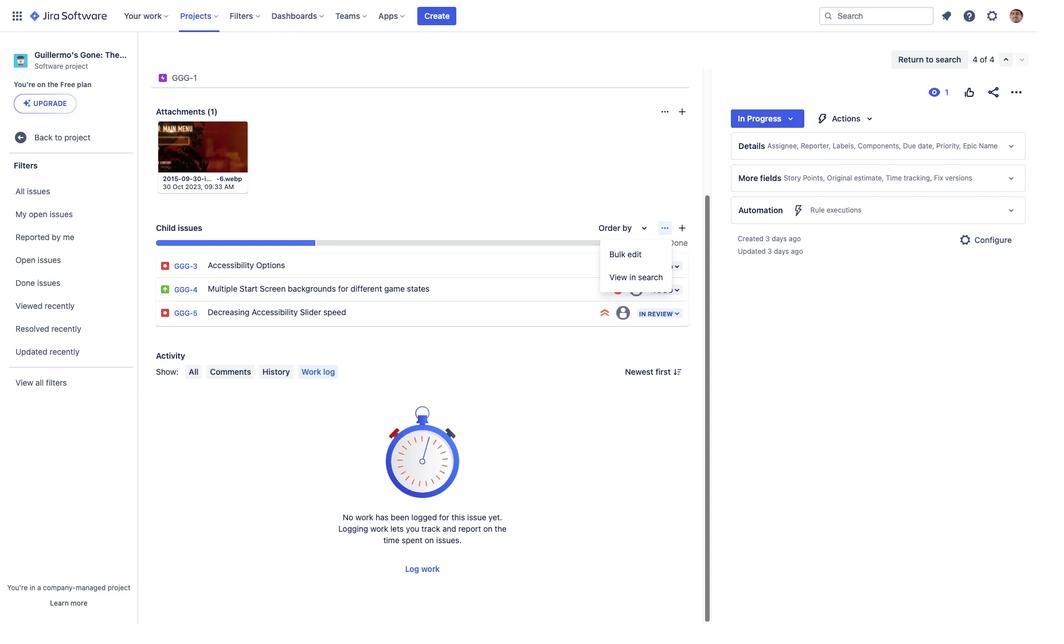 Task type: vqa. For each thing, say whether or not it's contained in the screenshot.
Create button at left
yes



Task type: describe. For each thing, give the bounding box(es) containing it.
view all filters
[[15, 378, 67, 388]]

teams
[[335, 11, 360, 20]]

states
[[407, 284, 430, 294]]

updated recently
[[15, 347, 80, 357]]

group containing all issues
[[6, 177, 134, 367]]

logged
[[411, 512, 437, 522]]

2 horizontal spatial 4
[[990, 54, 995, 64]]

0 vertical spatial on
[[37, 80, 46, 89]]

you're for you're in a company-managed project
[[7, 584, 28, 592]]

reported
[[15, 232, 50, 242]]

fields
[[760, 173, 782, 183]]

issues for open issues
[[38, 255, 61, 265]]

this
[[452, 512, 465, 522]]

lets
[[390, 524, 404, 534]]

ggg-4
[[174, 285, 198, 294]]

priority: highest image
[[599, 307, 610, 319]]

0 vertical spatial the
[[47, 80, 58, 89]]

spent
[[402, 535, 423, 545]]

you're for you're on the free plan
[[14, 80, 35, 89]]

backgrounds
[[288, 284, 336, 294]]

1 vertical spatial 3
[[768, 247, 772, 256]]

unassigned image for decreasing accessibility slider speed
[[616, 306, 630, 320]]

actions button
[[809, 110, 883, 128]]

0 horizontal spatial for
[[338, 284, 348, 294]]

comments
[[210, 367, 251, 377]]

due
[[903, 142, 916, 150]]

components,
[[858, 142, 901, 150]]

logging
[[338, 524, 368, 534]]

created 3 days ago updated 3 days ago
[[738, 234, 803, 256]]

back
[[34, 132, 53, 142]]

details element
[[731, 132, 1026, 160]]

priority,
[[936, 142, 961, 150]]

viewed recently
[[15, 301, 75, 311]]

decreasing accessibility slider speed link
[[203, 302, 594, 324]]

view for view in search
[[609, 272, 627, 282]]

project for gone:
[[65, 62, 88, 70]]

primary element
[[7, 0, 819, 32]]

view all filters link
[[6, 372, 134, 395]]

ggg-4 link
[[174, 285, 198, 294]]

log
[[405, 564, 419, 574]]

newest
[[625, 367, 653, 377]]

all for all issues
[[15, 186, 25, 196]]

search for view in search
[[638, 272, 663, 282]]

automation
[[738, 205, 783, 215]]

rule executions
[[811, 206, 862, 214]]

you
[[406, 524, 419, 534]]

done issues link
[[6, 272, 134, 295]]

you're in a company-managed project
[[7, 584, 130, 592]]

unassigned image for multiple start screen backgrounds for different game states
[[630, 283, 643, 296]]

child issues
[[156, 223, 202, 233]]

upgrade button
[[14, 95, 76, 113]]

apps button
[[375, 7, 410, 25]]

multiple start screen backgrounds for different game states
[[208, 284, 430, 294]]

by for reported
[[52, 232, 61, 242]]

recently for viewed recently
[[45, 301, 75, 311]]

multiple
[[208, 284, 237, 294]]

priority: medium-high image
[[612, 284, 624, 295]]

versions
[[945, 174, 972, 183]]

ggg- for 3
[[174, 262, 193, 271]]

your work button
[[121, 7, 173, 25]]

report
[[458, 524, 481, 534]]

bulk edit link
[[600, 243, 672, 266]]

appswitcher icon image
[[10, 9, 24, 23]]

apps
[[378, 11, 398, 20]]

create child image
[[678, 224, 687, 233]]

ggg-1
[[172, 73, 197, 83]]

points,
[[803, 174, 825, 183]]

your work
[[124, 11, 162, 20]]

ggg- for 1
[[172, 73, 193, 83]]

done issues
[[15, 278, 60, 288]]

upgrade
[[33, 99, 67, 108]]

more fields element
[[731, 165, 1026, 192]]

projects button
[[177, 7, 223, 25]]

viewed
[[15, 301, 43, 311]]

to for back
[[55, 132, 62, 142]]

newest first
[[625, 367, 671, 377]]

all issues link
[[6, 180, 134, 203]]

work down has
[[370, 524, 388, 534]]

actions
[[832, 114, 861, 123]]

1 horizontal spatial 4
[[973, 54, 978, 64]]

company-
[[43, 584, 76, 592]]

work
[[302, 367, 321, 377]]

free
[[60, 80, 75, 89]]

automation element
[[731, 197, 1026, 224]]

details
[[738, 141, 765, 151]]

1
[[193, 73, 197, 83]]

tracking,
[[904, 174, 932, 183]]

issues for child issues
[[178, 223, 202, 233]]

story
[[784, 174, 801, 183]]

executions
[[827, 206, 862, 214]]

resolved recently link
[[6, 318, 134, 341]]

open
[[15, 255, 36, 265]]

issue type: improvement image
[[161, 285, 170, 294]]

reported by me link
[[6, 226, 134, 249]]

view for view all filters
[[15, 378, 33, 388]]

filters
[[46, 378, 67, 388]]

fix
[[934, 174, 943, 183]]

date,
[[918, 142, 934, 150]]

and
[[442, 524, 456, 534]]

settings image
[[986, 9, 999, 23]]

ggg-3 link
[[174, 262, 198, 271]]

3 for created 3 days ago updated 3 days ago
[[766, 234, 770, 243]]

all button
[[185, 365, 202, 379]]

0 horizontal spatial 4
[[193, 285, 198, 294]]

1 vertical spatial days
[[774, 247, 789, 256]]

0
[[654, 238, 659, 248]]

history
[[263, 367, 290, 377]]

slider
[[300, 308, 321, 317]]

%
[[659, 238, 666, 248]]

help image
[[963, 9, 976, 23]]

created
[[738, 234, 764, 243]]

your profile and settings image
[[1010, 9, 1023, 23]]

yet.
[[489, 512, 502, 522]]

order by
[[599, 223, 632, 233]]



Task type: locate. For each thing, give the bounding box(es) containing it.
all inside button
[[189, 367, 198, 377]]

0 horizontal spatial to
[[55, 132, 62, 142]]

you're left a
[[7, 584, 28, 592]]

log work button
[[398, 560, 447, 578]]

0 horizontal spatial in
[[30, 584, 35, 592]]

reporter,
[[801, 142, 831, 150]]

speed
[[323, 308, 346, 317]]

bulk edit
[[609, 249, 642, 259]]

1 horizontal spatial in
[[629, 272, 636, 282]]

to right return
[[926, 54, 934, 64]]

rule
[[811, 206, 825, 214]]

details assignee, reporter, labels, components, due date, priority, epic name
[[738, 141, 998, 151]]

assignee,
[[767, 142, 799, 150]]

project for in
[[108, 584, 130, 592]]

0 vertical spatial updated
[[738, 247, 766, 256]]

1 horizontal spatial search
[[936, 54, 961, 64]]

attachments (1)
[[156, 107, 218, 116]]

1 vertical spatial updated
[[15, 347, 47, 357]]

the inside "no work has been logged for this issue yet. logging work lets you track and report on the time spent on issues."
[[495, 524, 507, 534]]

banner
[[0, 0, 1037, 32]]

0 vertical spatial 3
[[766, 234, 770, 243]]

2 horizontal spatial on
[[483, 524, 493, 534]]

guillermo's
[[34, 50, 78, 60]]

copy link to issue image
[[195, 73, 204, 82]]

order
[[599, 223, 620, 233]]

for left different at the top of the page
[[338, 284, 348, 294]]

issue type: bug image left ggg-5 link
[[161, 308, 170, 318]]

filters right projects dropdown button
[[230, 11, 253, 20]]

updated down created on the top of page
[[738, 247, 766, 256]]

the down 'yet.' on the left bottom
[[495, 524, 507, 534]]

my open issues
[[15, 209, 73, 219]]

search inside 'button'
[[936, 54, 961, 64]]

ggg- for 5
[[174, 309, 193, 318]]

1 horizontal spatial on
[[425, 535, 434, 545]]

issues.
[[436, 535, 462, 545]]

in down bulk edit link
[[629, 272, 636, 282]]

view left all
[[15, 378, 33, 388]]

2 vertical spatial recently
[[50, 347, 80, 357]]

download image
[[209, 127, 223, 140]]

game
[[384, 284, 405, 294]]

recently for resolved recently
[[51, 324, 81, 334]]

1 vertical spatial issue type: bug image
[[161, 308, 170, 318]]

issues for all issues
[[27, 186, 50, 196]]

1 vertical spatial search
[[638, 272, 663, 282]]

0 vertical spatial project
[[65, 62, 88, 70]]

1 horizontal spatial group
[[600, 240, 672, 292]]

days right created on the top of page
[[772, 234, 787, 243]]

filters up all issues
[[14, 160, 38, 170]]

3 right created on the top of page
[[766, 234, 770, 243]]

you're
[[14, 80, 35, 89], [7, 584, 28, 592]]

1 vertical spatial you're
[[7, 584, 28, 592]]

all for all
[[189, 367, 198, 377]]

create button
[[418, 7, 457, 25]]

bulk
[[609, 249, 625, 259]]

open issues link
[[6, 249, 134, 272]]

recently down resolved recently "link"
[[50, 347, 80, 357]]

recently down 'done issues' link at top
[[45, 301, 75, 311]]

child
[[156, 223, 176, 233]]

0 horizontal spatial search
[[638, 272, 663, 282]]

project right managed
[[108, 584, 130, 592]]

more
[[71, 599, 88, 608]]

0 vertical spatial issue type: bug image
[[161, 261, 170, 271]]

accessibility options
[[208, 261, 285, 270]]

in progress
[[738, 114, 782, 123]]

search
[[936, 54, 961, 64], [638, 272, 663, 282]]

banner containing your work
[[0, 0, 1037, 32]]

0 vertical spatial ago
[[789, 234, 801, 243]]

group
[[6, 177, 134, 367], [600, 240, 672, 292]]

me
[[63, 232, 74, 242]]

0 vertical spatial view
[[609, 272, 627, 282]]

work inside popup button
[[143, 11, 162, 20]]

search left of
[[936, 54, 961, 64]]

first
[[656, 367, 671, 377]]

work up logging
[[355, 512, 373, 522]]

by inside popup button
[[623, 223, 632, 233]]

no work has been logged for this issue yet. logging work lets you track and report on the time spent on issues.
[[338, 512, 507, 545]]

log
[[323, 367, 335, 377]]

2 vertical spatial on
[[425, 535, 434, 545]]

issue type: bug image
[[161, 261, 170, 271], [161, 308, 170, 318]]

2 vertical spatial 3
[[193, 262, 198, 271]]

done down create child image in the right of the page
[[668, 238, 688, 248]]

4 right of
[[990, 54, 995, 64]]

all issues
[[15, 186, 50, 196]]

view inside "link"
[[609, 272, 627, 282]]

add attachment image
[[678, 107, 687, 116]]

done
[[668, 238, 688, 248], [15, 278, 35, 288]]

0 vertical spatial search
[[936, 54, 961, 64]]

issues for done issues
[[37, 278, 60, 288]]

0 vertical spatial in
[[629, 272, 636, 282]]

3 for ggg-3
[[193, 262, 198, 271]]

work log button
[[298, 365, 338, 379]]

0 horizontal spatial filters
[[14, 160, 38, 170]]

1 horizontal spatial by
[[623, 223, 632, 233]]

ggg- left the copy link to issue icon
[[172, 73, 193, 83]]

1 horizontal spatial the
[[495, 524, 507, 534]]

(1)
[[207, 107, 218, 116]]

1 vertical spatial all
[[189, 367, 198, 377]]

1 vertical spatial recently
[[51, 324, 81, 334]]

track
[[421, 524, 440, 534]]

configure
[[974, 235, 1012, 245]]

in inside "link"
[[629, 272, 636, 282]]

project right back
[[64, 132, 90, 142]]

1 issue type: bug image from the top
[[161, 261, 170, 271]]

0 vertical spatial accessibility
[[208, 261, 254, 270]]

to inside back to project link
[[55, 132, 62, 142]]

view up priority: medium-high image
[[609, 272, 627, 282]]

updated down the "resolved"
[[15, 347, 47, 357]]

activity
[[156, 351, 185, 361]]

work inside button
[[421, 564, 440, 574]]

no
[[343, 512, 353, 522]]

in left a
[[30, 584, 35, 592]]

ggg- for 4
[[174, 285, 193, 294]]

show:
[[156, 367, 179, 377]]

recently for updated recently
[[50, 347, 80, 357]]

in for view
[[629, 272, 636, 282]]

1 vertical spatial in
[[30, 584, 35, 592]]

attachments menu image
[[660, 107, 670, 116]]

view
[[609, 272, 627, 282], [15, 378, 33, 388]]

notifications image
[[940, 9, 953, 23]]

days down automation
[[774, 247, 789, 256]]

issue type: bug image for decreasing accessibility slider speed
[[161, 308, 170, 318]]

you're up upgrade 'button'
[[14, 80, 35, 89]]

create
[[424, 11, 450, 20]]

work for no
[[355, 512, 373, 522]]

1 vertical spatial for
[[439, 512, 449, 522]]

for inside "no work has been logged for this issue yet. logging work lets you track and report on the time spent on issues."
[[439, 512, 449, 522]]

on up upgrade 'button'
[[37, 80, 46, 89]]

accessibility down screen
[[252, 308, 298, 317]]

all
[[15, 186, 25, 196], [189, 367, 198, 377]]

to
[[926, 54, 934, 64], [55, 132, 62, 142]]

menu bar containing all
[[183, 365, 341, 379]]

1 horizontal spatial to
[[926, 54, 934, 64]]

3 up ggg-4 link
[[193, 262, 198, 271]]

4 up "5"
[[193, 285, 198, 294]]

1 horizontal spatial for
[[439, 512, 449, 522]]

unassigned image
[[630, 259, 643, 273], [630, 283, 643, 296], [616, 306, 630, 320]]

work for log
[[421, 564, 440, 574]]

sidebar navigation image
[[125, 46, 150, 69]]

group containing bulk edit
[[600, 240, 672, 292]]

share image
[[987, 85, 1000, 99]]

in for you're
[[30, 584, 35, 592]]

issues up the viewed recently
[[37, 278, 60, 288]]

guillermo's gone: the game software project
[[34, 50, 144, 70]]

0 horizontal spatial all
[[15, 186, 25, 196]]

accessibility up multiple on the left
[[208, 261, 254, 270]]

newest first button
[[618, 365, 689, 379]]

progress
[[747, 114, 782, 123]]

work right log
[[421, 564, 440, 574]]

4
[[973, 54, 978, 64], [990, 54, 995, 64], [193, 285, 198, 294]]

search inside "link"
[[638, 272, 663, 282]]

to inside return to search 'button'
[[926, 54, 934, 64]]

filters
[[230, 11, 253, 20], [14, 160, 38, 170]]

the
[[105, 50, 120, 60]]

issue type: bug image left ggg-3 link
[[161, 261, 170, 271]]

edit
[[628, 249, 642, 259]]

for up and
[[439, 512, 449, 522]]

project inside the guillermo's gone: the game software project
[[65, 62, 88, 70]]

learn more button
[[50, 599, 88, 608]]

updated
[[738, 247, 766, 256], [15, 347, 47, 357]]

gone:
[[80, 50, 103, 60]]

all right show:
[[189, 367, 198, 377]]

1 vertical spatial accessibility
[[252, 308, 298, 317]]

0 vertical spatial done
[[668, 238, 688, 248]]

1 vertical spatial view
[[15, 378, 33, 388]]

view in search link
[[600, 266, 672, 289]]

0 horizontal spatial updated
[[15, 347, 47, 357]]

4 left of
[[973, 54, 978, 64]]

search down bulk edit link
[[638, 272, 663, 282]]

on down 'yet.' on the left bottom
[[483, 524, 493, 534]]

ggg-
[[172, 73, 193, 83], [174, 262, 193, 271], [174, 285, 193, 294], [174, 309, 193, 318]]

0 horizontal spatial by
[[52, 232, 61, 242]]

on
[[37, 80, 46, 89], [483, 524, 493, 534], [425, 535, 434, 545]]

1 vertical spatial project
[[64, 132, 90, 142]]

issues right open
[[50, 209, 73, 219]]

the left free
[[47, 80, 58, 89]]

multiple start screen backgrounds for different game states link
[[203, 278, 608, 301]]

by for order
[[623, 223, 632, 233]]

actions image
[[1010, 85, 1023, 99]]

issue
[[467, 512, 486, 522]]

epic image
[[158, 73, 167, 83]]

1 horizontal spatial view
[[609, 272, 627, 282]]

issue type: bug image for accessibility options
[[161, 261, 170, 271]]

issues up open
[[27, 186, 50, 196]]

managed
[[76, 584, 106, 592]]

work right the your
[[143, 11, 162, 20]]

more fields story points, original estimate, time tracking, fix versions
[[738, 173, 972, 183]]

1 vertical spatial ago
[[791, 247, 803, 256]]

issue actions image
[[660, 224, 670, 233]]

time
[[383, 535, 400, 545]]

recently down viewed recently link
[[51, 324, 81, 334]]

1 vertical spatial to
[[55, 132, 62, 142]]

filters inside "popup button"
[[230, 11, 253, 20]]

work for your
[[143, 11, 162, 20]]

2 vertical spatial project
[[108, 584, 130, 592]]

my
[[15, 209, 27, 219]]

done down "open"
[[15, 278, 35, 288]]

delete image
[[229, 127, 243, 140]]

0 horizontal spatial done
[[15, 278, 35, 288]]

accessibility
[[208, 261, 254, 270], [252, 308, 298, 317]]

0 horizontal spatial view
[[15, 378, 33, 388]]

2 vertical spatial unassigned image
[[616, 306, 630, 320]]

resolved
[[15, 324, 49, 334]]

updated inside created 3 days ago updated 3 days ago
[[738, 247, 766, 256]]

search image
[[824, 11, 833, 20]]

0 vertical spatial all
[[15, 186, 25, 196]]

back to project link
[[9, 126, 133, 149]]

by right order
[[623, 223, 632, 233]]

ggg-5
[[174, 309, 197, 318]]

0 horizontal spatial on
[[37, 80, 46, 89]]

issues right child
[[178, 223, 202, 233]]

0 vertical spatial unassigned image
[[630, 259, 643, 273]]

ggg-1 link
[[172, 71, 197, 85]]

0 vertical spatial to
[[926, 54, 934, 64]]

issues down reported by me
[[38, 255, 61, 265]]

to for return
[[926, 54, 934, 64]]

1 horizontal spatial updated
[[738, 247, 766, 256]]

all up my
[[15, 186, 25, 196]]

0 vertical spatial days
[[772, 234, 787, 243]]

0 vertical spatial recently
[[45, 301, 75, 311]]

0 vertical spatial filters
[[230, 11, 253, 20]]

0 horizontal spatial the
[[47, 80, 58, 89]]

filters button
[[226, 7, 265, 25]]

teams button
[[332, 7, 372, 25]]

1 vertical spatial done
[[15, 278, 35, 288]]

0 vertical spatial for
[[338, 284, 348, 294]]

1 vertical spatial unassigned image
[[630, 283, 643, 296]]

decreasing
[[208, 308, 250, 317]]

software
[[34, 62, 63, 70]]

learn
[[50, 599, 69, 608]]

more
[[738, 173, 758, 183]]

options
[[256, 261, 285, 270]]

ggg- up ggg-4 link
[[174, 262, 193, 271]]

Search field
[[819, 7, 934, 25]]

on down the track
[[425, 535, 434, 545]]

2 issue type: bug image from the top
[[161, 308, 170, 318]]

3 down automation
[[768, 247, 772, 256]]

vote options: no one has voted for this issue yet. image
[[963, 85, 976, 99]]

projects
[[180, 11, 211, 20]]

ggg- right issue type: improvement icon
[[174, 285, 193, 294]]

project down gone:
[[65, 62, 88, 70]]

newest first image
[[673, 367, 682, 377]]

dashboards button
[[268, 7, 329, 25]]

your
[[124, 11, 141, 20]]

1 horizontal spatial filters
[[230, 11, 253, 20]]

1 vertical spatial the
[[495, 524, 507, 534]]

1 vertical spatial on
[[483, 524, 493, 534]]

1 vertical spatial filters
[[14, 160, 38, 170]]

1 horizontal spatial done
[[668, 238, 688, 248]]

4 of 4
[[973, 54, 995, 64]]

0 vertical spatial you're
[[14, 80, 35, 89]]

0 horizontal spatial group
[[6, 177, 134, 367]]

1 horizontal spatial all
[[189, 367, 198, 377]]

search for return to search
[[936, 54, 961, 64]]

menu bar
[[183, 365, 341, 379]]

recently inside "link"
[[51, 324, 81, 334]]

ggg- down ggg-4
[[174, 309, 193, 318]]

jira software image
[[30, 9, 107, 23], [30, 9, 107, 23]]

to right back
[[55, 132, 62, 142]]

by left me
[[52, 232, 61, 242]]

order by button
[[592, 219, 658, 237]]



